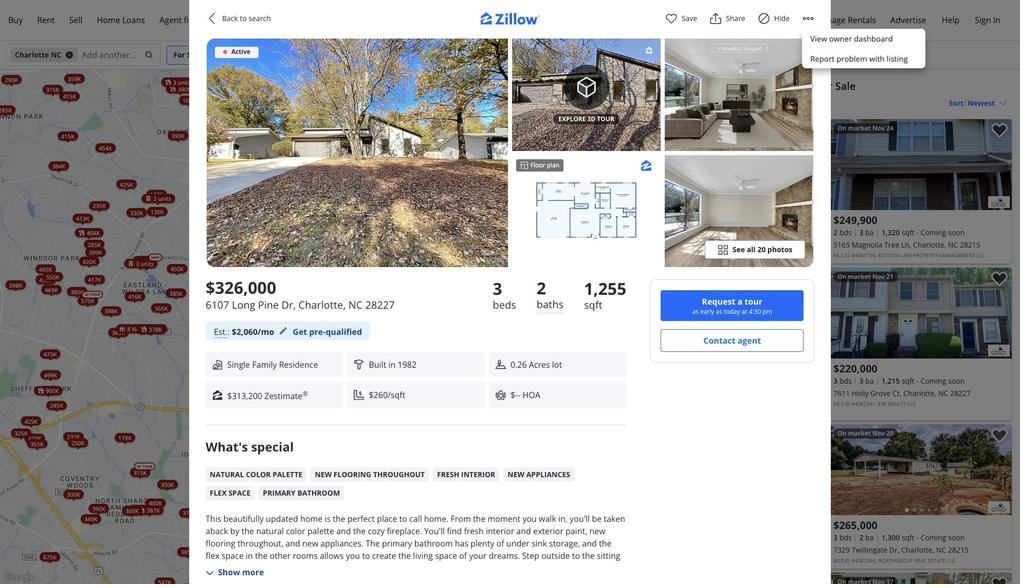 Task type: locate. For each thing, give the bounding box(es) containing it.
380k link up 575k
[[67, 287, 87, 297]]

3d for 180k
[[312, 401, 316, 405]]

chevron right image
[[808, 159, 821, 171], [995, 464, 1007, 477]]

market down #4087104,
[[849, 273, 871, 281]]

you'll
[[570, 514, 590, 525], [303, 564, 323, 575]]

1 vertical spatial 355k
[[31, 441, 44, 448]]

llc inside 5165 magnolia tree ln, charlotte, nc 28215 mls id #4087104, bottom line property management llc
[[977, 252, 986, 259]]

tour for 355k
[[264, 530, 274, 534]]

2 view larger view of the 2 photo of this home image from the left
[[665, 39, 814, 151]]

bathroom inside this beautifully updated home is the perfect place to call home. from the moment you walk in, you'll be taken aback by the natural color palette and the cozy fireplace. you'll find fresh interior and exterior paint, new flooring throughout, and new appliances. the primary bathroom has plenty of under sink storage, and the flex space in the other rooms allows you to create the living space of your dreams. step outside to the sitting area in the backyard and you'll be ready to relax and enjoy the fresh air. this home is move-in ready and waiting for you to make it your own.
[[415, 539, 453, 550]]

in right area
[[225, 564, 232, 575]]

palette inside this beautifully updated home is the perfect place to call home. from the moment you walk in, you'll be taken aback by the natural color palette and the cozy fireplace. you'll find fresh interior and exterior paint, new flooring throughout, and new appliances. the primary bathroom has plenty of under sink storage, and the flex space in the other rooms allows you to create the living space of your dreams. step outside to the sitting area in the backyard and you'll be ready to relax and enjoy the fresh air. this home is move-in ready and waiting for you to make it your own.
[[308, 526, 334, 538]]

20 down realty
[[887, 430, 894, 438]]

be left taken
[[592, 514, 602, 525]]

130k for the left 130k link
[[151, 208, 164, 216]]

237k
[[67, 434, 80, 441]]

market left 24 on the top of page
[[849, 124, 871, 133]]

flooring down 'aback'
[[206, 539, 236, 550]]

of up dreams.
[[497, 539, 505, 550]]

350k link
[[281, 188, 302, 197], [38, 387, 59, 396]]

units for 3 units link
[[178, 78, 191, 86]]

charlotte, down 1,300 sqft
[[902, 546, 935, 556]]

- coming soon for $249,900
[[917, 228, 965, 238]]

1 horizontal spatial 350k link
[[281, 188, 302, 197]]

1 horizontal spatial 380k
[[178, 78, 191, 86]]

8 new homes link
[[116, 325, 168, 334]]

315k for right 315k link
[[508, 220, 522, 227]]

28215 inside 7329 twillingate dr, charlotte, nc 28215 mls id #4081244, northgroup real estate llc
[[949, 546, 969, 556]]

primary
[[382, 539, 412, 550]]

filters element
[[0, 41, 1021, 69]]

save this home button for $265,000
[[984, 425, 1013, 454]]

interior right fresh
[[462, 470, 496, 480]]

380k link up "160k" link
[[166, 78, 194, 87]]

420k for the right 420k "link"
[[403, 405, 416, 413]]

0 vertical spatial estate
[[742, 252, 759, 259]]

you'll up paint,
[[570, 514, 590, 525]]

0 horizontal spatial 365k
[[155, 305, 168, 312]]

385k link down $260/sqft
[[379, 421, 408, 430]]

3d inside 3d tour 315k
[[137, 465, 142, 470]]

soon for $359,900
[[762, 228, 779, 238]]

mls down the 5165
[[834, 252, 844, 259]]

339k
[[218, 332, 231, 339]]

20 right all
[[758, 245, 766, 255]]

nov for $220,000
[[873, 273, 885, 281]]

manage rentals link
[[808, 8, 884, 32]]

chevron left image for $265,000
[[835, 464, 847, 477]]

finder
[[184, 14, 207, 26]]

ba up the pl,
[[679, 228, 688, 238]]

charlotte, inside 7611 holly grove ct, charlotte, nc 28227 mls id #4087241, exp realty llc
[[904, 389, 937, 399]]

be
[[592, 514, 602, 525], [325, 564, 335, 575]]

view larger view of the 2 photo of this home image
[[512, 39, 661, 151], [665, 39, 814, 151]]

550k
[[46, 273, 59, 281]]

remove tag image
[[65, 51, 74, 59]]

soon up 7329 twillingate dr, charlotte, nc 28215 link
[[949, 534, 965, 543]]

1 horizontal spatial 28227
[[951, 389, 971, 399]]

coming up 7329 twillingate dr, charlotte, nc 28215 link
[[921, 534, 947, 543]]

soon up the management
[[949, 228, 965, 238]]

1 vertical spatial 450k link
[[438, 404, 458, 413]]

color
[[246, 470, 271, 480], [286, 526, 305, 538]]

0 vertical spatial 450k
[[171, 265, 184, 273]]

new flooring throughout list item
[[311, 468, 429, 483]]

nc inside 7611 holly grove ct, charlotte, nc 28227 mls id #4087241, exp realty llc
[[939, 389, 949, 399]]

384k inside 384k 359k
[[52, 162, 65, 170]]

tour for 315k
[[142, 465, 153, 470]]

bathroom down you'll
[[415, 539, 453, 550]]

1 3 ba from the top
[[860, 228, 874, 238]]

0 horizontal spatial dr,
[[282, 298, 296, 312]]

appliances.
[[321, 539, 364, 550]]

5165 magnolia tree ln, charlotte, nc 28215 image
[[989, 197, 1010, 208]]

nc inside $326,000 6107 long pine dr, charlotte, nc 28227
[[349, 298, 363, 312]]

0 horizontal spatial 28227
[[366, 298, 395, 312]]

mls inside 5832 amity pl, charlotte, nc 28212 mls id #4086463, carolina sky real estate group, llc
[[647, 252, 657, 259]]

1 vertical spatial be
[[325, 564, 335, 575]]

130k down "2 units" link
[[151, 208, 164, 216]]

1 horizontal spatial 335k link
[[532, 197, 553, 206]]

ba
[[679, 228, 688, 238], [866, 228, 874, 238], [866, 377, 874, 386], [866, 534, 874, 543]]

130k for bottom 130k link
[[389, 379, 402, 387]]

id inside 5165 magnolia tree ln, charlotte, nc 28215 mls id #4087104, bottom line property management llc
[[845, 252, 851, 259]]

3d for 315k
[[137, 465, 142, 470]]

- for $249,900
[[917, 228, 919, 238]]

tour for 3d
[[598, 115, 615, 124]]

4811 spring lake dr apt a, charlotte, nc 28212 image
[[643, 268, 826, 359]]

acres
[[529, 360, 550, 371]]

300k link right 5 new homes
[[434, 419, 455, 429]]

sqft right "1,215"
[[902, 377, 915, 386]]

380k link
[[166, 78, 194, 87], [67, 287, 87, 297]]

2 ba for $265,000
[[860, 534, 874, 543]]

charlotte, inside 5165 magnolia tree ln, charlotte, nc 28215 mls id #4087104, bottom line property management llc
[[914, 240, 947, 250]]

0 horizontal spatial tour
[[598, 115, 615, 124]]

1 horizontal spatial bathroom
[[415, 539, 453, 550]]

3 bds up 7329 at the bottom right of the page
[[834, 534, 852, 543]]

0 vertical spatial your
[[469, 551, 487, 563]]

1 horizontal spatial on market nov 21
[[838, 273, 894, 281]]

2 vertical spatial 420k
[[28, 435, 41, 443]]

315k for leftmost 315k link
[[46, 86, 59, 93]]

and down paint,
[[583, 539, 597, 550]]

188k link
[[294, 404, 314, 413]]

475k link
[[40, 350, 60, 359]]

hammer image
[[354, 360, 365, 371]]

ba up magnolia
[[866, 228, 874, 238]]

3d inside 3d tour 180k
[[312, 401, 316, 405]]

550k link
[[43, 272, 63, 282]]

360k right 'lot' icon at the left of the page
[[517, 366, 531, 374]]

330k
[[130, 209, 143, 217], [161, 481, 174, 489]]

1 vertical spatial 450k
[[441, 404, 454, 412]]

2 3 ba from the top
[[860, 377, 874, 386]]

0 horizontal spatial view larger view of the 2 photo of this home image
[[512, 39, 661, 151]]

bds for $249,900
[[840, 228, 852, 238]]

3d inside 3d tour 355k
[[258, 530, 263, 534]]

hide
[[775, 13, 790, 23]]

id down the 5165
[[845, 252, 851, 259]]

estate inside 7329 twillingate dr, charlotte, nc 28215 mls id #4081244, northgroup real estate llc
[[929, 558, 946, 565]]

1 vertical spatial interior
[[486, 526, 515, 538]]

on market nov 24
[[838, 124, 894, 133]]

360k link
[[514, 365, 534, 375], [122, 507, 142, 516]]

0 horizontal spatial 330k
[[130, 209, 143, 217]]

chevron down image
[[272, 51, 280, 59], [511, 51, 519, 59], [206, 570, 214, 578]]

0 horizontal spatial 340k
[[132, 506, 145, 514]]

air.
[[468, 564, 481, 575]]

0 horizontal spatial 290k link
[[1, 75, 22, 84]]

chevron right image inside property images, use arrow keys to navigate, image 1 of 15 'group'
[[995, 464, 1007, 477]]

chevron right image up 5832 amity pl, charlotte, nc 28212 icon
[[808, 159, 821, 171]]

long
[[232, 298, 255, 312]]

7329 twillingate dr, charlotte, nc 28215 image
[[989, 502, 1010, 514]]

0 horizontal spatial 130k link
[[147, 207, 167, 217]]

chevron left image inside property images, use arrow keys to navigate, image 1 of 2 group
[[648, 159, 661, 171]]

4:30
[[749, 308, 762, 316]]

est.
[[214, 327, 228, 338]]

0 horizontal spatial you
[[249, 576, 263, 585]]

290k inside the 290k 339k
[[354, 324, 368, 332]]

chevron right image inside property images, use arrow keys to navigate, image 1 of 2 group
[[808, 159, 821, 171]]

id inside 7611 holly grove ct, charlotte, nc 28227 mls id #4087241, exp realty llc
[[845, 401, 851, 408]]

390k
[[178, 85, 191, 93], [171, 132, 185, 140], [92, 505, 105, 513]]

1 horizontal spatial 400k
[[398, 122, 411, 130]]

340k link down 3d tour 315k
[[128, 506, 149, 515]]

$359,900
[[647, 214, 691, 227]]

id inside 7329 twillingate dr, charlotte, nc 28215 mls id #4081244, northgroup real estate llc
[[845, 558, 851, 565]]

0 vertical spatial 3 bds
[[834, 377, 852, 386]]

0 horizontal spatial 2 ba
[[673, 228, 688, 238]]

900k
[[46, 387, 59, 395]]

chevron down image
[[206, 51, 214, 59], [368, 51, 376, 59], [448, 51, 456, 59], [1000, 99, 1008, 107]]

1 horizontal spatial estate
[[929, 558, 946, 565]]

soon for $249,900
[[949, 228, 965, 238]]

0 horizontal spatial 355k
[[31, 441, 44, 448]]

250k for leftmost 250k link
[[71, 440, 85, 447]]

0 vertical spatial 335k link
[[532, 197, 553, 206]]

to up fireplace.
[[400, 514, 407, 525]]

330k for the topmost 330k link
[[130, 209, 143, 217]]

market for $265,000
[[849, 430, 871, 438]]

edit image
[[280, 327, 288, 335]]

469k link
[[41, 285, 62, 295]]

384k for 384k 359k
[[52, 162, 65, 170]]

1 horizontal spatial flooring
[[334, 470, 372, 480]]

soon for $220,000
[[949, 377, 965, 386]]

0 vertical spatial 330k link
[[127, 208, 147, 218]]

sqft for 1,215
[[902, 377, 915, 386]]

save this home image for $249,900
[[992, 123, 1008, 139]]

1 horizontal spatial 330k link
[[157, 481, 178, 490]]

290k
[[5, 76, 18, 84], [354, 324, 368, 332]]

main content
[[635, 69, 1021, 585]]

pre-
[[309, 327, 326, 338]]

nc inside 5165 magnolia tree ln, charlotte, nc 28215 mls id #4087104, bottom line property management llc
[[949, 240, 959, 250]]

1 horizontal spatial 130k link
[[386, 379, 406, 388]]

1 vertical spatial palette
[[308, 526, 334, 538]]

color inside this beautifully updated home is the perfect place to call home. from the moment you walk in, you'll be taken aback by the natural color palette and the cozy fireplace. you'll find fresh interior and exterior paint, new flooring throughout, and new appliances. the primary bathroom has plenty of under sink storage, and the flex space in the other rooms allows you to create the living space of your dreams. step outside to the sitting area in the backyard and you'll be ready to relax and enjoy the fresh air. this home is move-in ready and waiting for you to make it your own.
[[286, 526, 305, 538]]

residence
[[279, 360, 318, 371]]

1 vertical spatial 3 ba
[[860, 377, 874, 386]]

homes for 5 new homes
[[399, 420, 417, 428]]

0 vertical spatial 350k link
[[281, 188, 302, 197]]

chevron left image
[[648, 159, 661, 171], [835, 464, 847, 477]]

0 horizontal spatial palette
[[273, 470, 303, 480]]

330k for 330k link to the bottom
[[161, 481, 174, 489]]

rent
[[37, 14, 55, 26]]

hoa
[[523, 390, 541, 401]]

378k
[[149, 326, 162, 334]]

natural color palette list item
[[206, 468, 307, 483]]

get pre-qualified
[[293, 327, 362, 338]]

365k link up 378k
[[151, 304, 172, 313]]

235k link
[[89, 201, 110, 211]]

3 ba up holly in the bottom right of the page
[[860, 377, 874, 386]]

estate inside 5832 amity pl, charlotte, nc 28212 mls id #4086463, carolina sky real estate group, llc
[[742, 252, 759, 259]]

tour inside request a tour as early as today at 4:30 pm
[[745, 296, 763, 308]]

llc inside 5832 amity pl, charlotte, nc 28212 mls id #4086463, carolina sky real estate group, llc
[[781, 252, 789, 259]]

1 horizontal spatial 2 ba
[[860, 534, 874, 543]]

28227 inside $326,000 6107 long pine dr, charlotte, nc 28227
[[366, 298, 395, 312]]

5165 magnolia tree ln, charlotte, nc 28215 link
[[834, 239, 1008, 252]]

tour inside 3d tour 350k
[[438, 81, 448, 85]]

nc inside filters element
[[51, 50, 61, 60]]

1 vertical spatial 250k link
[[68, 439, 88, 448]]

twillingate
[[852, 546, 888, 556]]

homes right &
[[780, 79, 814, 93]]

420k link left "237k"
[[24, 434, 45, 444]]

share image
[[710, 12, 722, 25]]

3 ba up magnolia
[[860, 228, 874, 238]]

-
[[730, 228, 733, 238], [917, 228, 919, 238], [917, 377, 919, 386], [518, 390, 521, 401], [917, 534, 919, 543]]

7611 holly grove ct, charlotte, nc 28227 image
[[830, 268, 1013, 359], [989, 345, 1010, 357]]

id down 7611
[[845, 401, 851, 408]]

349k
[[84, 516, 98, 524]]

0 horizontal spatial 398k
[[9, 282, 22, 289]]

chevron down image inside show more button
[[206, 570, 214, 578]]

1 horizontal spatial 275k link
[[466, 372, 486, 381]]

sqft inside 1,255 sqft
[[584, 298, 603, 312]]

0 vertical spatial zillow logo image
[[646, 46, 653, 54]]

365k up 378k
[[155, 305, 168, 312]]

you
[[523, 514, 537, 525], [346, 551, 360, 563], [249, 576, 263, 585]]

290k 339k
[[218, 324, 368, 339]]

tour inside 3d tour 355k
[[264, 530, 274, 534]]

1 3 bds from the top
[[834, 377, 852, 386]]

0 horizontal spatial chevron left image
[[648, 159, 661, 171]]

340k link up the 525k link
[[318, 158, 338, 167]]

chevron left image
[[206, 12, 218, 25]]

0 horizontal spatial 385k link
[[108, 328, 129, 338]]

- up 7611 holly grove ct, charlotte, nc 28227 link
[[917, 377, 919, 386]]

sqft right 1,300
[[902, 534, 915, 543]]

7611
[[834, 389, 850, 399]]

more
[[242, 568, 264, 579]]

market for $249,900
[[849, 124, 871, 133]]

3d inside the 3d tour 325k
[[313, 552, 318, 557]]

as right early
[[716, 308, 723, 316]]

1 horizontal spatial 21
[[887, 273, 894, 281]]

home down primary bathroom list item
[[300, 514, 323, 525]]

three dimensional image
[[575, 76, 598, 99]]

plus image
[[610, 533, 621, 544]]

chevron right image for $359,900
[[808, 159, 821, 171]]

- coming soon for $359,900
[[730, 228, 779, 238]]

save this home image
[[805, 123, 822, 139], [992, 123, 1008, 139], [992, 272, 1008, 287], [992, 429, 1008, 444]]

1 vertical spatial estate
[[929, 558, 946, 565]]

save this home image
[[805, 272, 822, 287], [992, 578, 1008, 585]]

heart image
[[666, 12, 678, 25]]

palette up appliances.
[[308, 526, 334, 538]]

the up for
[[234, 564, 247, 575]]

365k left flex
[[181, 549, 194, 557]]

0 horizontal spatial 450k
[[171, 265, 184, 273]]

mls inside 7329 twillingate dr, charlotte, nc 28215 mls id #4081244, northgroup real estate llc
[[834, 558, 844, 565]]

2 on market nov 21 from the left
[[838, 273, 894, 281]]

coming for $265,000
[[921, 534, 947, 543]]

180k
[[308, 405, 322, 413]]

hide image
[[758, 12, 771, 25]]

your right the it
[[305, 576, 323, 585]]

tour inside 3d tour 326k
[[319, 319, 329, 324]]

0 vertical spatial 385k link
[[166, 289, 186, 298]]

new appliances list item
[[504, 468, 575, 483]]

365k link left flex
[[177, 548, 198, 557]]

275k
[[470, 373, 483, 380], [193, 548, 207, 556]]

on for $220,000
[[838, 273, 847, 281]]

mls inside 7611 holly grove ct, charlotte, nc 28227 mls id #4087241, exp realty llc
[[834, 401, 844, 408]]

325k inside the 325k 210k
[[290, 72, 303, 79]]

35 new homes link
[[596, 348, 651, 357]]

dr, right pine
[[282, 298, 296, 312]]

mls inside 5165 magnolia tree ln, charlotte, nc 28215 mls id #4087104, bottom line property management llc
[[834, 252, 844, 259]]

google image
[[3, 572, 37, 585]]

sell
[[69, 14, 83, 26]]

chevron down image down flex
[[206, 570, 214, 578]]

173k link
[[133, 256, 153, 266]]

330k up the 387k link
[[161, 481, 174, 489]]

new right 5
[[385, 420, 397, 428]]

2 inside the map region
[[154, 195, 157, 203]]

charlotte up results
[[645, 79, 692, 93]]

on market nov 20
[[838, 430, 894, 438]]

355k inside 3d tour 355k
[[255, 534, 268, 542]]

bds up the 5165
[[840, 228, 852, 238]]

zillow logo image
[[646, 46, 653, 54], [641, 159, 653, 172], [212, 390, 223, 401]]

285k link
[[0, 106, 15, 115], [84, 240, 104, 249]]

380k up "160k" link
[[178, 78, 191, 86]]

379k link
[[179, 509, 200, 518]]

5832 amity pl, charlotte, nc 28212 image
[[643, 119, 826, 210]]

- coming soon for $265,000
[[917, 534, 965, 543]]

on down the 5165
[[838, 273, 847, 281]]

1 vertical spatial you
[[346, 551, 360, 563]]

0 horizontal spatial of
[[460, 551, 467, 563]]

tour inside 3d tour 575k
[[90, 293, 100, 298]]

tour for 350k
[[438, 81, 448, 85]]

3d inside 3d tour 575k
[[84, 293, 89, 298]]

3 bds for $220,000
[[834, 377, 852, 386]]

new for 5
[[385, 420, 397, 428]]

save this home image for $359,900
[[805, 123, 822, 139]]

0 horizontal spatial 290k
[[5, 76, 18, 84]]

1,320 sqft
[[882, 228, 915, 238]]

interior inside list item
[[462, 470, 496, 480]]

1 vertical spatial 335k link
[[265, 534, 286, 543]]

on for $265,000
[[838, 430, 847, 438]]

chevron left image inside property images, use arrow keys to navigate, image 1 of 15 'group'
[[835, 464, 847, 477]]

5832
[[647, 240, 664, 250]]

soon up see all 20 photos
[[762, 228, 779, 238]]

llc down 7611 holly grove ct, charlotte, nc 28227 link
[[908, 401, 916, 408]]

house type image
[[212, 360, 223, 371]]

2 vertical spatial 420k link
[[24, 434, 45, 444]]

flex
[[210, 489, 227, 499]]

nov left 24 on the top of page
[[873, 124, 885, 133]]

id down 7329 at the bottom right of the page
[[845, 558, 851, 565]]

dr, inside 7329 twillingate dr, charlotte, nc 28215 mls id #4081244, northgroup real estate llc
[[890, 546, 900, 556]]

link
[[512, 226, 537, 240], [526, 241, 551, 255]]

property images, use arrow keys to navigate, image 1 of 15 group
[[830, 425, 1013, 519]]

is up appliances.
[[325, 514, 331, 525]]

2 3 bds from the top
[[834, 534, 852, 543]]

home loans
[[97, 14, 145, 26]]

2 21 from the left
[[887, 273, 894, 281]]

7329 twillingate dr, charlotte, nc 28215 image
[[830, 425, 1013, 516]]

- coming soon for $220,000
[[917, 377, 965, 386]]

- coming soon up 5165 magnolia tree ln, charlotte, nc 28215 link in the top of the page
[[917, 228, 965, 238]]

nov for $359,900
[[686, 124, 699, 133]]

mls down 7611
[[834, 401, 844, 408]]

1 horizontal spatial 285k link
[[84, 240, 104, 249]]

1 horizontal spatial chevron down image
[[272, 51, 280, 59]]

ba up twillingate
[[866, 534, 874, 543]]

0 vertical spatial chevron left image
[[648, 159, 661, 171]]

view larger view of the 3 photo of this home image
[[665, 155, 814, 268]]

is
[[325, 514, 331, 525], [525, 564, 531, 575]]

flex space
[[210, 489, 251, 499]]

1 vertical spatial dr,
[[890, 546, 900, 556]]

new right 8 on the bottom
[[132, 325, 144, 333]]

168 results
[[645, 98, 683, 108]]

your up air.
[[469, 551, 487, 563]]

tour inside 3d tour 180k
[[317, 401, 327, 405]]

- up 5832 amity pl, charlotte, nc 28212 link
[[730, 228, 733, 238]]

advertise
[[891, 14, 927, 26]]

360k for right 360k link
[[517, 366, 531, 374]]

5165 magnolia tree ln, charlotte, nc 28215 image
[[830, 119, 1013, 210]]

bds for $220,000
[[840, 377, 852, 386]]

tour inside the 3d tour 325k
[[319, 552, 329, 557]]

chevron left image down on market nov 30
[[648, 159, 661, 171]]

2 horizontal spatial 350k
[[429, 85, 442, 93]]

0 vertical spatial chevron right image
[[808, 159, 821, 171]]

new up rooms
[[303, 539, 319, 550]]

tour for 326k
[[319, 319, 329, 324]]

1982
[[398, 360, 417, 371]]

palette up primary
[[273, 470, 303, 480]]

charlotte, up property
[[914, 240, 947, 250]]

llc inside 7329 twillingate dr, charlotte, nc 28215 mls id #4081244, northgroup real estate llc
[[947, 558, 956, 565]]

699k link
[[598, 111, 627, 120]]

you'll down rooms
[[303, 564, 323, 575]]

0 vertical spatial 425k link
[[116, 180, 137, 189]]

nov for $249,900
[[873, 124, 885, 133]]

1 horizontal spatial chevron left image
[[835, 464, 847, 477]]

bds up 7329 at the bottom right of the page
[[840, 534, 852, 543]]

save this home image for $220,000
[[992, 272, 1008, 287]]

rentals
[[848, 14, 877, 26]]

3d for 355k
[[258, 530, 263, 534]]

387k
[[147, 507, 160, 515]]

has
[[455, 539, 469, 550]]

390k down the 160k
[[171, 132, 185, 140]]

0 horizontal spatial color
[[246, 470, 271, 480]]

387k link
[[135, 506, 164, 516]]

- for $359,900
[[730, 228, 733, 238]]

bathroom inside list item
[[298, 489, 340, 499]]

385k link right "416k"
[[166, 289, 186, 298]]

tour inside 3d tour 315k
[[142, 465, 153, 470]]

350k inside 3d tour 350k
[[429, 85, 442, 93]]

dr,
[[282, 298, 296, 312], [890, 546, 900, 556]]

on for $249,900
[[838, 124, 847, 133]]

1 vertical spatial chevron left image
[[835, 464, 847, 477]]

chevron left image down on market nov 20
[[835, 464, 847, 477]]

more image
[[803, 12, 815, 25]]

0 vertical spatial 28215
[[961, 240, 981, 250]]

single family residence
[[227, 360, 318, 371]]

0 horizontal spatial 400k
[[149, 500, 162, 508]]

8 new homes
[[127, 325, 164, 333]]

1 vertical spatial 384k
[[147, 326, 161, 333]]

415k link
[[59, 92, 80, 101], [58, 132, 78, 141]]

hoa image
[[495, 390, 507, 401]]

on for $359,900
[[651, 124, 660, 133]]

425k for topmost 425k link
[[120, 181, 133, 188]]

in down throughout,
[[246, 551, 253, 563]]

market down results
[[662, 124, 685, 133]]

flex space list item
[[206, 487, 255, 501]]

on down sale
[[838, 124, 847, 133]]

charlotte, inside 5832 amity pl, charlotte, nc 28212 mls id #4086463, carolina sky real estate group, llc
[[697, 240, 730, 250]]

0 vertical spatial be
[[592, 514, 602, 525]]

bds for $265,000
[[840, 534, 852, 543]]

5 new homes
[[381, 420, 417, 428]]

0 horizontal spatial 384k
[[52, 162, 65, 170]]

0 vertical spatial 384k
[[52, 162, 65, 170]]

270k
[[238, 222, 251, 230]]

3 bds for $265,000
[[834, 534, 852, 543]]

445k link
[[578, 79, 598, 88]]

0 horizontal spatial 420k
[[28, 435, 41, 443]]

360k left 387k
[[126, 508, 139, 515]]

on
[[651, 124, 660, 133], [838, 124, 847, 133], [651, 273, 660, 281], [838, 273, 847, 281], [838, 430, 847, 438]]

charlotte inside filters element
[[15, 50, 49, 60]]

3d inside 3d tour 326k
[[314, 319, 318, 324]]

1 vertical spatial 400k link
[[145, 499, 166, 509]]

chevron down image up remove boundary
[[511, 51, 519, 59]]

flooring inside "list item"
[[334, 470, 372, 480]]

290k down the charlotte nc
[[5, 76, 18, 84]]

estate down the '28212' on the right of the page
[[742, 252, 759, 259]]

0 horizontal spatial 384k link
[[49, 162, 69, 171]]

$145,000
[[647, 362, 691, 376]]

385k link left 378k link
[[108, 328, 129, 338]]

1 horizontal spatial new
[[590, 526, 606, 538]]

1,215 sqft
[[882, 377, 915, 386]]

245k link
[[46, 401, 67, 411]]

new right "35"
[[615, 349, 627, 356]]

pine
[[258, 298, 279, 312]]

416k link
[[125, 292, 145, 302]]

- up 7329 twillingate dr, charlotte, nc 28215 link
[[917, 534, 919, 543]]

homes for 35 new homes
[[628, 349, 647, 356]]

walk
[[539, 514, 557, 525]]

380k up 575k
[[71, 288, 84, 296]]

1 horizontal spatial 420k link
[[79, 257, 99, 266]]

3d inside 3d tour 350k
[[432, 81, 437, 85]]

charlotte, down '1,165 sqft'
[[697, 240, 730, 250]]

3 bds up 7611
[[834, 377, 852, 386]]

7611 holly grove ct, charlotte, nc 28227 mls id #4087241, exp realty llc
[[834, 389, 971, 408]]

1 vertical spatial 335k
[[269, 535, 282, 542]]

0 vertical spatial 130k link
[[147, 207, 167, 217]]



Task type: vqa. For each thing, say whether or not it's contained in the screenshot.


Task type: describe. For each thing, give the bounding box(es) containing it.
request
[[702, 296, 736, 308]]

0 horizontal spatial 335k link
[[265, 534, 286, 543]]

28227 inside 7611 holly grove ct, charlotte, nc 28227 mls id #4087241, exp realty llc
[[951, 389, 971, 399]]

1 horizontal spatial your
[[469, 551, 487, 563]]

1 vertical spatial 340k link
[[128, 506, 149, 515]]

0 vertical spatial home
[[300, 514, 323, 525]]

2 ready from the left
[[566, 564, 588, 575]]

0 horizontal spatial 365k link
[[151, 304, 172, 313]]

0 horizontal spatial be
[[325, 564, 335, 575]]

tree
[[885, 240, 900, 250]]

420k for the middle 420k "link"
[[83, 258, 96, 265]]

remove
[[490, 83, 519, 93]]

re-center button
[[581, 78, 627, 98]]

2 horizontal spatial 385k link
[[379, 421, 408, 430]]

agent
[[738, 335, 762, 347]]

0 vertical spatial 290k link
[[1, 75, 22, 84]]

the up sitting
[[599, 539, 612, 550]]

345k
[[301, 485, 314, 493]]

1 vertical spatial 365k
[[181, 549, 194, 557]]

market down #4086463,
[[662, 273, 685, 281]]

charlotte for charlotte nc
[[15, 50, 49, 60]]

398k for rightmost 398k link
[[105, 308, 118, 315]]

sink
[[532, 539, 547, 550]]

454k link
[[95, 143, 116, 153]]

to down storage,
[[572, 551, 580, 563]]

estate
[[736, 79, 767, 93]]

find
[[447, 526, 462, 538]]

2 vertical spatial zillow logo image
[[212, 390, 223, 401]]

the down primary
[[399, 551, 411, 563]]

2 bds
[[834, 228, 852, 238]]

charlotte, inside 7329 twillingate dr, charlotte, nc 28215 mls id #4081244, northgroup real estate llc
[[902, 546, 935, 556]]

2 as from the left
[[716, 308, 723, 316]]

the down perfect
[[353, 526, 366, 538]]

tour for 325k
[[319, 552, 329, 557]]

416k
[[128, 293, 142, 301]]

boundary
[[521, 83, 556, 93]]

soon for $265,000
[[949, 534, 965, 543]]

0 horizontal spatial 350k link
[[38, 387, 59, 396]]

0 vertical spatial 275k link
[[466, 372, 486, 381]]

1 vertical spatial 415k link
[[58, 132, 78, 141]]

to right back
[[240, 13, 247, 23]]

0 vertical spatial 275k
[[470, 373, 483, 380]]

0 vertical spatial 415k
[[63, 92, 76, 100]]

1 vertical spatial link
[[526, 241, 551, 255]]

minus image
[[610, 560, 621, 571]]

charlotte, inside $326,000 6107 long pine dr, charlotte, nc 28227
[[299, 298, 346, 312]]

price square feet image
[[354, 390, 365, 401]]

1 vertical spatial 355k link
[[27, 440, 47, 449]]

3 ba for $220,000
[[860, 377, 874, 386]]

units for "2 units" link
[[158, 195, 171, 203]]

natural
[[256, 526, 284, 538]]

market for $359,900
[[662, 124, 685, 133]]

main navigation
[[0, 0, 1021, 41]]

1 vertical spatial 290k link
[[351, 323, 371, 332]]

the left sitting
[[582, 551, 595, 563]]

flooring inside this beautifully updated home is the perfect place to call home. from the moment you walk in, you'll be taken aback by the natural color palette and the cozy fireplace. you'll find fresh interior and exterior paint, new flooring throughout, and new appliances. the primary bathroom has plenty of under sink storage, and the flex space in the other rooms allows you to create the living space of your dreams. step outside to the sitting area in the backyard and you'll be ready to relax and enjoy the fresh air. this home is move-in ready and waiting for you to make it your own.
[[206, 539, 236, 550]]

this beautifully updated home is the perfect place to call home. from the moment you walk in, you'll be taken aback by the natural color palette and the cozy fireplace. you'll find fresh interior and exterior paint, new flooring throughout, and new appliances. the primary bathroom has plenty of under sink storage, and the flex space in the other rooms allows you to create the living space of your dreams. step outside to the sitting area in the backyard and you'll be ready to relax and enjoy the fresh air. this home is move-in ready and waiting for you to make it your own.
[[206, 514, 628, 585]]

1 vertical spatial 350k
[[285, 189, 298, 196]]

carolina
[[692, 252, 717, 259]]

0 vertical spatial 250k link
[[208, 221, 229, 231]]

taken
[[604, 514, 626, 525]]

early
[[701, 308, 715, 316]]

1 vertical spatial home
[[500, 564, 523, 575]]

ba for $249,900
[[866, 228, 874, 238]]

1 horizontal spatial you'll
[[570, 514, 590, 525]]

and up under
[[517, 526, 531, 538]]

real inside 7329 twillingate dr, charlotte, nc 28215 mls id #4081244, northgroup real estate llc
[[915, 558, 927, 565]]

show
[[218, 568, 240, 579]]

management
[[940, 252, 976, 259]]

0 horizontal spatial 425k link
[[21, 417, 41, 426]]

1 vertical spatial is
[[525, 564, 531, 575]]

175k
[[267, 220, 281, 228]]

120k link
[[146, 190, 167, 199]]

tour for 575k
[[90, 293, 100, 298]]

report
[[811, 53, 835, 64]]

0 horizontal spatial your
[[305, 576, 323, 585]]

pl,
[[687, 240, 695, 250]]

at
[[742, 308, 748, 316]]

space inside list item
[[229, 489, 251, 499]]

close image
[[560, 84, 567, 92]]

2 horizontal spatial you
[[523, 514, 537, 525]]

see
[[733, 245, 745, 255]]

3d tour 325k
[[310, 552, 329, 564]]

3d tour 350k
[[429, 81, 448, 93]]

nc inside 5832 amity pl, charlotte, nc 28212 mls id #4086463, carolina sky real estate group, llc
[[732, 240, 741, 250]]

the down throughout,
[[255, 551, 268, 563]]

0 vertical spatial save this home image
[[805, 272, 822, 287]]

126k link
[[381, 377, 401, 386]]

0 vertical spatial 390k link
[[166, 84, 195, 93]]

355k for the top 355k link
[[272, 147, 285, 155]]

235k
[[93, 202, 106, 210]]

1 horizontal spatial 285k
[[88, 241, 101, 249]]

primary bathroom list item
[[259, 487, 344, 501]]

0 horizontal spatial this
[[206, 514, 221, 525]]

clear field image
[[144, 51, 152, 59]]

new for 35
[[615, 349, 627, 356]]

3d for 326k
[[314, 319, 318, 324]]

335k for the right '335k' link
[[536, 197, 549, 205]]

coming for $249,900
[[921, 228, 947, 238]]

1 vertical spatial 385k link
[[108, 328, 129, 338]]

0 horizontal spatial 450k link
[[167, 264, 187, 274]]

0 horizontal spatial 400k link
[[145, 499, 166, 509]]

2 vertical spatial 390k
[[92, 505, 105, 513]]

1 vertical spatial 330k link
[[157, 481, 178, 490]]

loans
[[122, 14, 145, 26]]

nc inside 7329 twillingate dr, charlotte, nc 28215 mls id #4081244, northgroup real estate llc
[[937, 546, 947, 556]]

290k for 290k 339k
[[354, 324, 368, 332]]

1,255
[[584, 278, 627, 300]]

fresh interior
[[437, 470, 496, 480]]

amity
[[666, 240, 685, 250]]

agent
[[160, 14, 182, 26]]

and up the it
[[286, 564, 301, 575]]

3 ba for $249,900
[[860, 228, 874, 238]]

3 inside 3 beds
[[493, 278, 503, 300]]

tour for 180k
[[317, 401, 327, 405]]

2 horizontal spatial 385k
[[391, 422, 404, 430]]

report problem with listing
[[811, 53, 909, 64]]

save
[[682, 13, 698, 23]]

2 baths
[[537, 277, 564, 312]]

fresh interior list item
[[433, 468, 500, 483]]

425k for the left 425k link
[[24, 418, 38, 425]]

- for $220,000
[[917, 377, 919, 386]]

search image
[[145, 51, 153, 59]]

525k
[[341, 178, 354, 185]]

1 vertical spatial 340k
[[132, 506, 145, 514]]

save this home button for $249,900
[[984, 119, 1013, 148]]

335k for '335k' link to the left
[[269, 535, 282, 542]]

call
[[410, 514, 422, 525]]

0 vertical spatial 355k link
[[268, 146, 289, 156]]

499k link
[[40, 371, 61, 380]]

save this home button for $359,900
[[797, 119, 826, 148]]

126k
[[385, 377, 398, 385]]

main content containing charlotte nc real estate & homes for sale
[[635, 69, 1021, 585]]

1,165
[[695, 228, 714, 238]]

3 units link
[[161, 78, 195, 87]]

you'll
[[425, 526, 445, 538]]

chevron right image for $265,000
[[995, 464, 1007, 477]]

2 ba for $359,900
[[673, 228, 688, 238]]

0 horizontal spatial 20
[[758, 245, 766, 255]]

1 vertical spatial 390k link
[[168, 131, 188, 141]]

insights tags list
[[206, 464, 627, 501]]

remove boundary
[[490, 83, 556, 93]]

400k for leftmost 400k link
[[149, 500, 162, 508]]

0 vertical spatial new
[[590, 526, 606, 538]]

pm
[[763, 308, 773, 316]]

exterior
[[534, 526, 564, 538]]

0 vertical spatial 340k link
[[318, 158, 338, 167]]

0 horizontal spatial 380k link
[[67, 287, 87, 297]]

market for $220,000
[[849, 273, 871, 281]]

ba for $220,000
[[866, 377, 874, 386]]

5832 amity pl, charlotte, nc 28212 image
[[802, 197, 824, 208]]

llc inside 7611 holly grove ct, charlotte, nc 28227 mls id #4087241, exp realty llc
[[908, 401, 916, 408]]

save this home image for $265,000
[[992, 429, 1008, 444]]

:
[[228, 327, 230, 338]]

explore
[[559, 115, 586, 124]]

to down the the
[[362, 551, 370, 563]]

northgroup
[[879, 558, 914, 565]]

1 horizontal spatial be
[[592, 514, 602, 525]]

0 horizontal spatial 398k link
[[5, 281, 26, 290]]

400k for the right 400k link
[[398, 122, 411, 130]]

home loans link
[[90, 8, 152, 32]]

floor plan preview, click to explore more image
[[536, 182, 638, 241]]

1 vertical spatial 130k link
[[386, 379, 406, 388]]

sqft for 1,320
[[902, 228, 915, 238]]

0 horizontal spatial 385k
[[112, 329, 125, 337]]

0 horizontal spatial 315k link
[[43, 85, 63, 94]]

view larger view of the 1 photo of this home image
[[207, 39, 508, 268]]

325k 210k
[[290, 72, 321, 433]]

0 vertical spatial fresh
[[464, 526, 484, 538]]

by
[[230, 526, 240, 538]]

and up appliances.
[[337, 526, 351, 538]]

map region
[[0, 0, 664, 585]]

0 vertical spatial 415k link
[[59, 92, 80, 101]]

1 horizontal spatial 315k link
[[505, 219, 525, 228]]

290k for 290k
[[5, 76, 18, 84]]

300k link down $-
[[498, 425, 518, 434]]

space up show more button at bottom left
[[222, 551, 244, 563]]

cozy
[[368, 526, 385, 538]]

and down sitting
[[590, 564, 605, 575]]

view
[[811, 33, 828, 44]]

coming for $220,000
[[921, 377, 947, 386]]

all
[[747, 245, 756, 255]]

#4087104,
[[852, 252, 877, 259]]

325k inside the 3d tour 325k
[[310, 557, 323, 564]]

179k link
[[115, 434, 135, 443]]

469k
[[45, 286, 58, 294]]

photos
[[768, 245, 793, 255]]

1 vertical spatial 365k link
[[177, 548, 198, 557]]

417k
[[88, 276, 101, 284]]

1 horizontal spatial 400k link
[[394, 121, 415, 130]]

2 horizontal spatial 420k link
[[400, 404, 420, 413]]

the right enjoy
[[432, 564, 444, 575]]

to down "backyard"
[[265, 576, 273, 585]]

2 vertical spatial units
[[141, 260, 154, 268]]

and up rooms
[[286, 539, 300, 550]]

4811 spring lake dr apt a, charlotte, nc 28212 image
[[802, 345, 824, 357]]

get pre-qualified link
[[293, 326, 362, 339]]

300k link up 349k link
[[63, 490, 84, 500]]

lot image
[[495, 360, 507, 371]]

2 vertical spatial 350k
[[42, 387, 55, 395]]

1 vertical spatial 380k
[[71, 288, 84, 296]]

dr, inside $326,000 6107 long pine dr, charlotte, nc 28227
[[282, 298, 296, 312]]

sale
[[836, 79, 856, 93]]

1 vertical spatial 415k
[[61, 132, 74, 140]]

5
[[381, 420, 384, 428]]

0 horizontal spatial new
[[303, 539, 319, 550]]

0 horizontal spatial 285k
[[0, 106, 12, 114]]

sell link
[[62, 8, 90, 32]]

0 vertical spatial link
[[512, 226, 537, 240]]

in right the built at the bottom left of the page
[[389, 360, 396, 371]]

300k link left by
[[205, 526, 226, 535]]

the left perfect
[[333, 514, 346, 525]]

new inside "list item"
[[315, 470, 332, 480]]

1 horizontal spatial 450k link
[[438, 404, 458, 413]]

1 horizontal spatial 380k link
[[166, 78, 194, 87]]

0 vertical spatial 385k
[[170, 290, 183, 297]]

palette inside list item
[[273, 470, 303, 480]]

what's
[[206, 439, 248, 456]]

exp
[[879, 401, 887, 408]]

359k
[[68, 75, 81, 82]]

to left relax
[[361, 564, 369, 575]]

1 view larger view of the 2 photo of this home image from the left
[[512, 39, 661, 151]]

1,165 sqft
[[695, 228, 728, 238]]

the right the from
[[473, 514, 486, 525]]

2 inside 2 baths
[[537, 277, 546, 299]]

2 vertical spatial you
[[249, 576, 263, 585]]

save this home button for $220,000
[[984, 268, 1013, 297]]

1 horizontal spatial 398k link
[[101, 307, 121, 316]]

0 horizontal spatial 360k link
[[122, 507, 142, 516]]

1 vertical spatial 384k link
[[136, 325, 164, 334]]

475k
[[44, 351, 57, 358]]

contact
[[704, 335, 736, 347]]

3 inside 3 units link
[[173, 78, 176, 86]]

1 horizontal spatial 385k link
[[166, 289, 186, 298]]

property images, use arrow keys to navigate, image 1 of 2 group
[[643, 119, 826, 213]]

charlotte for charlotte nc real estate & homes for sale
[[645, 79, 692, 93]]

1 horizontal spatial save this home image
[[992, 578, 1008, 585]]

homes for 8 new homes
[[145, 325, 164, 333]]

1 vertical spatial fresh
[[446, 564, 466, 575]]

28215 inside 5165 magnolia tree ln, charlotte, nc 28215 mls id #4087104, bottom line property management llc
[[961, 240, 981, 250]]

in down outside
[[557, 564, 564, 575]]

0.26
[[511, 360, 527, 371]]

384k for 384k
[[147, 326, 161, 333]]

active
[[231, 47, 251, 56]]

1 vertical spatial of
[[460, 551, 467, 563]]

1 on market nov 21 from the left
[[651, 273, 707, 281]]

on down 5832
[[651, 273, 660, 281]]

0 vertical spatial 285k link
[[0, 106, 15, 115]]

show more
[[218, 568, 264, 579]]

5 new homes link
[[369, 419, 421, 428]]

315k inside 3d tour 315k
[[134, 469, 147, 477]]

new for 8
[[132, 325, 144, 333]]

900k link
[[34, 387, 62, 396]]

3d for 575k
[[84, 293, 89, 298]]

355k for bottommost 355k link
[[31, 441, 44, 448]]

0 horizontal spatial 275k link
[[190, 548, 210, 557]]

grid image
[[718, 245, 729, 255]]

220k
[[396, 267, 409, 275]]

3d for 350k
[[432, 81, 437, 85]]

sqft for 1,300
[[902, 534, 915, 543]]

zillow logo image
[[469, 12, 552, 30]]

1 horizontal spatial 20
[[887, 430, 894, 438]]

interior inside this beautifully updated home is the perfect place to call home. from the moment you walk in, you'll be taken aback by the natural color palette and the cozy fireplace. you'll find fresh interior and exterior paint, new flooring throughout, and new appliances. the primary bathroom has plenty of under sink storage, and the flex space in the other rooms allows you to create the living space of your dreams. step outside to the sitting area in the backyard and you'll be ready to relax and enjoy the fresh air. this home is move-in ready and waiting for you to make it your own.
[[486, 526, 515, 538]]

0 vertical spatial is
[[325, 514, 331, 525]]

245k
[[50, 402, 63, 410]]

1 21 from the left
[[700, 273, 707, 281]]

chevron left image for $359,900
[[648, 159, 661, 171]]

0 vertical spatial 380k
[[178, 78, 191, 86]]

floor plan image
[[521, 161, 529, 170]]

space down has
[[435, 551, 457, 563]]

charlotte nc real estate & homes for sale
[[645, 79, 856, 93]]

new appliances
[[508, 470, 571, 480]]

250k for top 250k link
[[212, 222, 225, 230]]

sqft for 1,255
[[584, 298, 603, 312]]

search
[[249, 13, 271, 23]]

2 units link
[[142, 194, 175, 203]]

ba for $359,900
[[679, 228, 688, 238]]

new inside list item
[[508, 470, 525, 480]]

210k
[[308, 425, 321, 433]]

1 horizontal spatial 3 units
[[173, 78, 191, 86]]

- for $265,000
[[917, 534, 919, 543]]

zestimate
[[265, 391, 303, 403]]

1 vertical spatial 390k
[[171, 132, 185, 140]]

nov for $265,000
[[873, 430, 885, 438]]

id inside 5832 amity pl, charlotte, nc 28212 mls id #4086463, carolina sky real estate group, llc
[[659, 252, 664, 259]]

from
[[451, 514, 471, 525]]

sqft for 1,165
[[716, 228, 728, 238]]

- left hoa
[[518, 390, 521, 401]]

0 vertical spatial 340k
[[322, 159, 335, 167]]

398k for the left 398k link
[[9, 282, 22, 289]]

coming for $359,900
[[734, 228, 760, 238]]

188k
[[297, 404, 311, 412]]

420k for bottommost 420k "link"
[[28, 435, 41, 443]]

1 horizontal spatial 360k link
[[514, 365, 534, 375]]

$249,900
[[834, 214, 878, 227]]

1 vertical spatial this
[[483, 564, 498, 575]]

1 ready from the left
[[337, 564, 359, 575]]

0 horizontal spatial 250k link
[[68, 439, 88, 448]]

3 beds
[[493, 278, 516, 312]]

agent finder link
[[152, 8, 214, 32]]

tour for a
[[745, 296, 763, 308]]

1 vertical spatial you'll
[[303, 564, 323, 575]]

real inside 5832 amity pl, charlotte, nc 28212 mls id #4086463, carolina sky real estate group, llc
[[728, 252, 740, 259]]

1 vertical spatial 3 units
[[136, 260, 154, 268]]

bds up 5832
[[653, 228, 665, 238]]

color inside list item
[[246, 470, 271, 480]]

7329 twillingate dr, charlotte, nc 28215 link
[[834, 545, 1008, 557]]

2 vertical spatial 390k link
[[89, 505, 109, 514]]

120k
[[150, 191, 163, 199]]

the right by
[[242, 526, 254, 538]]

ba for $265,000
[[866, 534, 874, 543]]

28212
[[743, 240, 764, 250]]

nov down carolina
[[686, 273, 699, 281]]

1 as from the left
[[693, 308, 699, 316]]

0 horizontal spatial 275k
[[193, 548, 207, 556]]

1 horizontal spatial 450k
[[441, 404, 454, 412]]

and right relax
[[392, 564, 407, 575]]

360k for leftmost 360k link
[[126, 508, 139, 515]]

2 horizontal spatial chevron down image
[[511, 51, 519, 59]]



